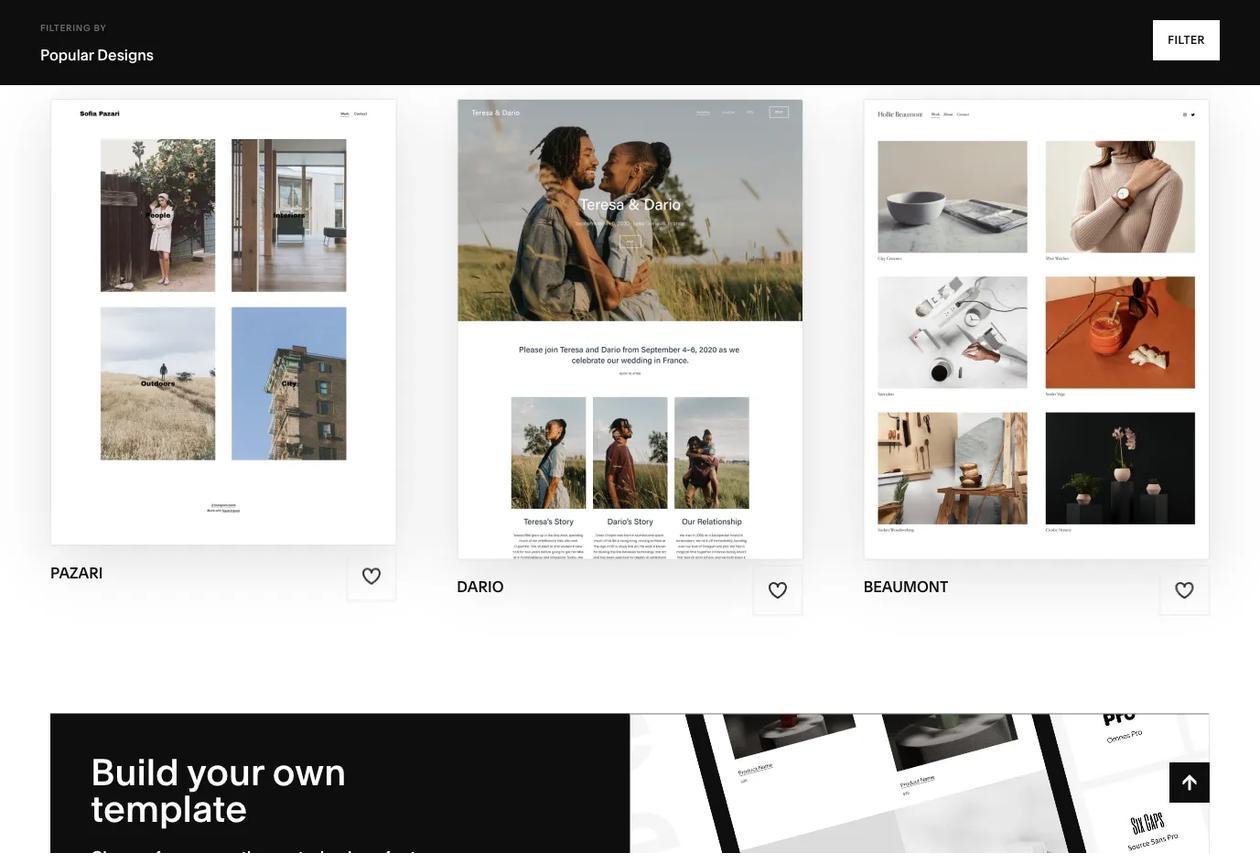 Task type: locate. For each thing, give the bounding box(es) containing it.
with inside button
[[186, 286, 232, 307]]

preview
[[149, 322, 229, 343], [559, 329, 639, 350], [942, 329, 1022, 350]]

1 vertical spatial dario
[[643, 329, 701, 350]]

build
[[91, 750, 179, 795]]

add dario to your favorites list image
[[768, 580, 788, 600]]

preview of building your own template image
[[630, 715, 1209, 853]]

preview beaumont link
[[942, 315, 1131, 365]]

with for beaumont
[[979, 293, 1026, 315]]

start with beaumont button
[[920, 279, 1154, 329]]

preview pazari link
[[149, 307, 298, 358]]

2 horizontal spatial preview
[[942, 329, 1022, 350]]

filtering
[[40, 22, 91, 33]]

beaumont element
[[865, 100, 1209, 559]]

0 vertical spatial pazari
[[237, 286, 302, 307]]

add beaumont to your favorites list image
[[1175, 580, 1195, 600]]

start with dario button
[[536, 279, 724, 329]]

popular for popular designs
[[40, 46, 94, 64]]

add pazari to your favorites list image
[[361, 566, 382, 586]]

0 vertical spatial dario
[[647, 293, 705, 315]]

dario
[[647, 293, 705, 315], [643, 329, 701, 350], [457, 578, 504, 596]]

with up preview dario
[[596, 293, 642, 315]]

0 horizontal spatial start
[[126, 286, 181, 307]]

designs
[[97, 46, 154, 64], [129, 56, 207, 81]]

preview pazari
[[149, 322, 298, 343]]

designs for popular designs
[[97, 46, 154, 64]]

1 horizontal spatial with
[[596, 293, 642, 315]]

with
[[186, 286, 232, 307], [596, 293, 642, 315], [979, 293, 1026, 315]]

pazari
[[237, 286, 302, 307], [233, 322, 298, 343], [50, 564, 103, 581]]

with up "preview beaumont"
[[979, 293, 1026, 315]]

beaumont
[[1030, 293, 1135, 315], [1027, 329, 1131, 350], [864, 578, 948, 596]]

preview down start with beaumont
[[942, 329, 1022, 350]]

own
[[273, 750, 346, 795]]

2 horizontal spatial with
[[979, 293, 1026, 315]]

by
[[94, 22, 107, 33]]

0 horizontal spatial preview
[[149, 322, 229, 343]]

start inside start with pazari button
[[126, 286, 181, 307]]

popular
[[40, 46, 94, 64], [50, 56, 124, 81]]

with up the preview pazari
[[186, 286, 232, 307]]

preview down start with pazari
[[149, 322, 229, 343]]

start
[[126, 286, 181, 307], [536, 293, 592, 315], [920, 293, 975, 315]]

start inside start with beaumont button
[[920, 293, 975, 315]]

preview beaumont
[[942, 329, 1131, 350]]

popular down filtering
[[40, 46, 94, 64]]

2 vertical spatial beaumont
[[864, 578, 948, 596]]

designs for popular designs templates
[[129, 56, 207, 81]]

1 horizontal spatial preview
[[559, 329, 639, 350]]

popular down by
[[50, 56, 124, 81]]

2 horizontal spatial start
[[920, 293, 975, 315]]

0 vertical spatial beaumont
[[1030, 293, 1135, 315]]

start inside start with dario button
[[536, 293, 592, 315]]

back to top image
[[1180, 772, 1200, 793]]

preview for preview dario
[[559, 329, 639, 350]]

1 horizontal spatial start
[[536, 293, 592, 315]]

0 horizontal spatial with
[[186, 286, 232, 307]]

preview down start with dario
[[559, 329, 639, 350]]

with for dario
[[596, 293, 642, 315]]

dario inside button
[[647, 293, 705, 315]]

2 vertical spatial pazari
[[50, 564, 103, 581]]

preview dario link
[[559, 315, 701, 365]]



Task type: describe. For each thing, give the bounding box(es) containing it.
filter button
[[1153, 20, 1220, 60]]

pazari inside button
[[237, 286, 302, 307]]

beaumont image
[[865, 100, 1209, 559]]

preview for preview beaumont
[[942, 329, 1022, 350]]

2 vertical spatial dario
[[457, 578, 504, 596]]

start with pazari
[[126, 286, 302, 307]]

start with dario
[[536, 293, 705, 315]]

start for preview pazari
[[126, 286, 181, 307]]

filtering by
[[40, 22, 107, 33]]

templates
[[211, 56, 310, 81]]

build your own template
[[91, 750, 346, 831]]

pazari image
[[51, 100, 396, 544]]

preview for preview pazari
[[149, 322, 229, 343]]

beaumont inside button
[[1030, 293, 1135, 315]]

pazari element
[[51, 100, 396, 544]]

filter
[[1168, 33, 1205, 47]]

start for preview dario
[[536, 293, 592, 315]]

popular for popular designs templates
[[50, 56, 124, 81]]

1 vertical spatial beaumont
[[1027, 329, 1131, 350]]

start with pazari button
[[126, 272, 321, 322]]

1 vertical spatial pazari
[[233, 322, 298, 343]]

dario image
[[458, 100, 802, 559]]

with for pazari
[[186, 286, 232, 307]]

start with beaumont
[[920, 293, 1135, 315]]

start for preview beaumont
[[920, 293, 975, 315]]

popular designs templates
[[50, 56, 310, 81]]

popular designs
[[40, 46, 154, 64]]

preview dario
[[559, 329, 701, 350]]

your
[[187, 750, 264, 795]]

dario element
[[458, 100, 802, 559]]

template
[[91, 786, 247, 831]]



Task type: vqa. For each thing, say whether or not it's contained in the screenshot.


